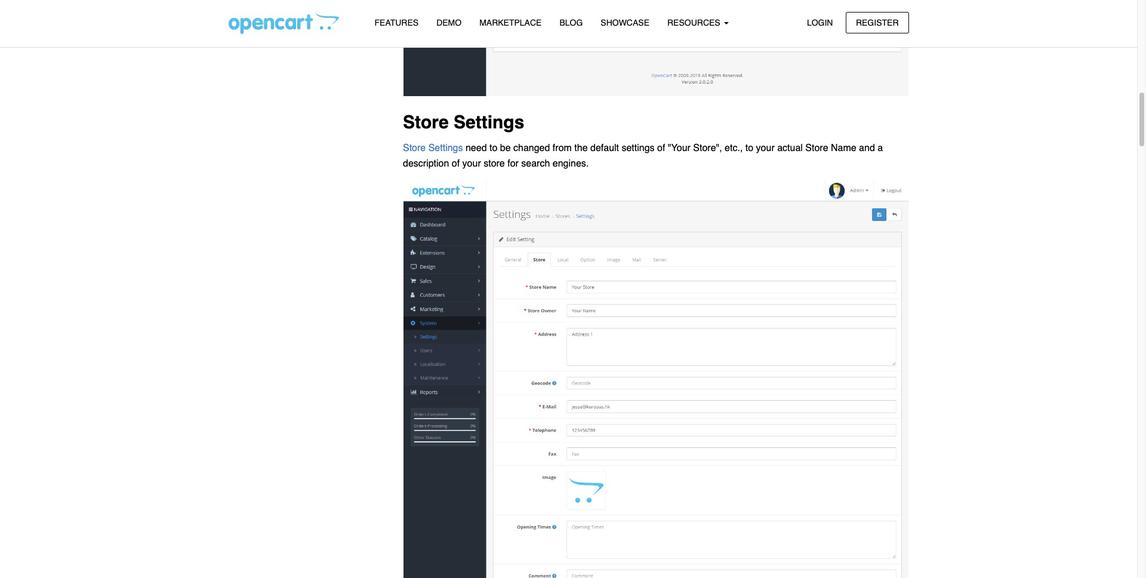 Task type: describe. For each thing, give the bounding box(es) containing it.
setting store tab image
[[403, 179, 909, 578]]

for
[[508, 158, 519, 169]]

1 vertical spatial of
[[452, 158, 460, 169]]

changed
[[514, 143, 550, 153]]

store
[[484, 158, 505, 169]]

showcase link
[[592, 13, 659, 34]]

1 to from the left
[[490, 143, 498, 153]]

demo
[[437, 18, 462, 27]]

setting general tab image
[[403, 0, 909, 97]]

store",
[[694, 143, 723, 153]]

the
[[575, 143, 588, 153]]

1 horizontal spatial of
[[658, 143, 666, 153]]

1 store settings from the top
[[403, 112, 525, 133]]

from
[[553, 143, 572, 153]]

name
[[831, 143, 857, 153]]

engines.
[[553, 158, 589, 169]]

1 horizontal spatial your
[[757, 143, 775, 153]]

showcase
[[601, 18, 650, 27]]

actual
[[778, 143, 803, 153]]

0 vertical spatial settings
[[454, 112, 525, 133]]

register link
[[846, 12, 909, 33]]

login
[[807, 18, 834, 27]]

search
[[522, 158, 550, 169]]

register
[[856, 18, 899, 27]]

"your
[[668, 143, 691, 153]]

blog
[[560, 18, 583, 27]]

store settings link
[[403, 143, 463, 153]]

1 vertical spatial settings
[[429, 143, 463, 153]]

2 to from the left
[[746, 143, 754, 153]]

description
[[403, 158, 449, 169]]



Task type: vqa. For each thing, say whether or not it's contained in the screenshot.
description
yes



Task type: locate. For each thing, give the bounding box(es) containing it.
demo link
[[428, 13, 471, 34]]

your left actual
[[757, 143, 775, 153]]

store settings up description
[[403, 143, 463, 153]]

0 vertical spatial store settings
[[403, 112, 525, 133]]

blog link
[[551, 13, 592, 34]]

settings up need at the top of page
[[454, 112, 525, 133]]

0 horizontal spatial to
[[490, 143, 498, 153]]

settings
[[454, 112, 525, 133], [429, 143, 463, 153]]

of left "your
[[658, 143, 666, 153]]

default
[[591, 143, 619, 153]]

store inside need to be changed from the default settings of "your store", etc., to your actual store name and a description of your store for search engines.
[[806, 143, 829, 153]]

features
[[375, 18, 419, 27]]

2 store settings from the top
[[403, 143, 463, 153]]

of
[[658, 143, 666, 153], [452, 158, 460, 169]]

need to be changed from the default settings of "your store", etc., to your actual store name and a description of your store for search engines.
[[403, 143, 884, 169]]

and
[[860, 143, 876, 153]]

to left be
[[490, 143, 498, 153]]

0 vertical spatial of
[[658, 143, 666, 153]]

etc.,
[[725, 143, 743, 153]]

1 vertical spatial your
[[463, 158, 481, 169]]

marketplace link
[[471, 13, 551, 34]]

to
[[490, 143, 498, 153], [746, 143, 754, 153]]

settings up description
[[429, 143, 463, 153]]

store left name
[[806, 143, 829, 153]]

a
[[878, 143, 884, 153]]

need
[[466, 143, 487, 153]]

store settings
[[403, 112, 525, 133], [403, 143, 463, 153]]

login link
[[797, 12, 844, 33]]

0 vertical spatial your
[[757, 143, 775, 153]]

resources link
[[659, 13, 738, 34]]

to right etc.,
[[746, 143, 754, 153]]

opencart - open source shopping cart solution image
[[228, 13, 339, 34]]

your
[[757, 143, 775, 153], [463, 158, 481, 169]]

of down store settings link
[[452, 158, 460, 169]]

store up description
[[403, 143, 426, 153]]

features link
[[366, 13, 428, 34]]

store up store settings link
[[403, 112, 449, 133]]

1 vertical spatial store settings
[[403, 143, 463, 153]]

store
[[403, 112, 449, 133], [403, 143, 426, 153], [806, 143, 829, 153]]

0 horizontal spatial your
[[463, 158, 481, 169]]

your down need at the top of page
[[463, 158, 481, 169]]

1 horizontal spatial to
[[746, 143, 754, 153]]

settings
[[622, 143, 655, 153]]

0 horizontal spatial of
[[452, 158, 460, 169]]

resources
[[668, 18, 723, 27]]

marketplace
[[480, 18, 542, 27]]

be
[[500, 143, 511, 153]]

store settings up need at the top of page
[[403, 112, 525, 133]]



